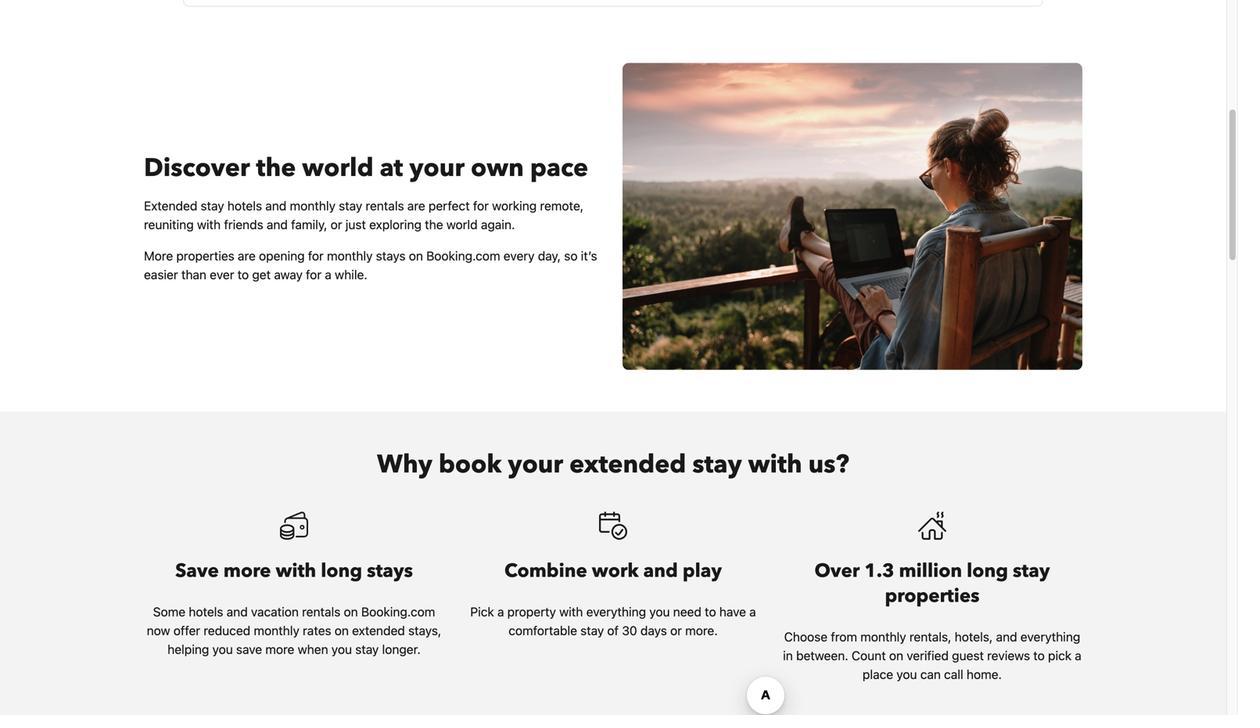 Task type: describe. For each thing, give the bounding box(es) containing it.
30
[[622, 623, 637, 638]]

over 1.3 million long stay properties
[[815, 558, 1050, 609]]

combine work and play
[[505, 558, 722, 584]]

own
[[471, 151, 524, 185]]

day,
[[538, 249, 561, 263]]

perfect
[[429, 198, 470, 213]]

with inside the extended stay hotels and monthly stay rentals are perfect for working remote, reuniting with friends and family, or just exploring the world again.
[[197, 217, 221, 232]]

working
[[492, 198, 537, 213]]

a inside the 'choose from monthly rentals, hotels, and everything in between. count on verified guest reviews to pick a place you can call home.'
[[1075, 648, 1082, 663]]

extended stay hotels and monthly stay rentals are perfect for working remote, reuniting with friends and family, or just exploring the world again.
[[144, 198, 584, 232]]

get
[[252, 267, 271, 282]]

at
[[380, 151, 403, 185]]

some
[[153, 604, 185, 619]]

or inside the extended stay hotels and monthly stay rentals are perfect for working remote, reuniting with friends and family, or just exploring the world again.
[[331, 217, 342, 232]]

rates
[[303, 623, 331, 638]]

it's
[[581, 249, 597, 263]]

choose
[[784, 629, 828, 644]]

to inside pick a property with everything you need to have a comfortable stay of 30 days or more.
[[705, 604, 716, 619]]

than
[[181, 267, 207, 282]]

of
[[607, 623, 619, 638]]

discover the world at your own pace
[[144, 151, 588, 185]]

stays,
[[408, 623, 442, 638]]

family,
[[291, 217, 327, 232]]

home.
[[967, 667, 1002, 682]]

opening
[[259, 249, 305, 263]]

pick a property with everything you need to have a comfortable stay of 30 days or more.
[[470, 604, 756, 638]]

us?
[[809, 448, 849, 482]]

stay inside pick a property with everything you need to have a comfortable stay of 30 days or more.
[[581, 623, 604, 638]]

hotels inside some hotels and vacation rentals on booking.com now offer reduced monthly rates on extended stays, helping you save more when you stay longer.
[[189, 604, 223, 619]]

or inside pick a property with everything you need to have a comfortable stay of 30 days or more.
[[670, 623, 682, 638]]

between.
[[796, 648, 849, 663]]

save more with long stays
[[175, 558, 413, 584]]

0 horizontal spatial your
[[409, 151, 465, 185]]

on down save more with long stays at the bottom left of page
[[344, 604, 358, 619]]

everything inside the 'choose from monthly rentals, hotels, and everything in between. count on verified guest reviews to pick a place you can call home.'
[[1021, 629, 1081, 644]]

extended inside some hotels and vacation rentals on booking.com now offer reduced monthly rates on extended stays, helping you save more when you stay longer.
[[352, 623, 405, 638]]

with up the vacation
[[276, 558, 316, 584]]

on right rates
[[335, 623, 349, 638]]

long for with
[[321, 558, 362, 584]]

more inside some hotels and vacation rentals on booking.com now offer reduced monthly rates on extended stays, helping you save more when you stay longer.
[[265, 642, 294, 657]]

stay inside over 1.3 million long stay properties
[[1013, 558, 1050, 584]]

with inside pick a property with everything you need to have a comfortable stay of 30 days or more.
[[559, 604, 583, 619]]

booking.com inside some hotels and vacation rentals on booking.com now offer reduced monthly rates on extended stays, helping you save more when you stay longer.
[[361, 604, 435, 619]]

monthly inside the extended stay hotels and monthly stay rentals are perfect for working remote, reuniting with friends and family, or just exploring the world again.
[[290, 198, 336, 213]]

are inside the extended stay hotels and monthly stay rentals are perfect for working remote, reuniting with friends and family, or just exploring the world again.
[[407, 198, 425, 213]]

vacation
[[251, 604, 299, 619]]

stay inside some hotels and vacation rentals on booking.com now offer reduced monthly rates on extended stays, helping you save more when you stay longer.
[[355, 642, 379, 657]]

rentals,
[[910, 629, 952, 644]]

when
[[298, 642, 328, 657]]

over
[[815, 558, 860, 584]]

longer.
[[382, 642, 421, 657]]

while.
[[335, 267, 368, 282]]

place
[[863, 667, 894, 682]]

offer
[[173, 623, 200, 638]]

with left us?
[[748, 448, 802, 482]]

helping
[[168, 642, 209, 657]]

1 vertical spatial your
[[508, 448, 563, 482]]

a inside more properties are opening for monthly stays on booking.com every day, so it's easier than ever to get away for a while.
[[325, 267, 332, 282]]

verified
[[907, 648, 949, 663]]

hotels,
[[955, 629, 993, 644]]

and inside some hotels and vacation rentals on booking.com now offer reduced monthly rates on extended stays, helping you save more when you stay longer.
[[227, 604, 248, 619]]

more
[[144, 249, 173, 263]]

every
[[504, 249, 535, 263]]

ever
[[210, 267, 234, 282]]

discover
[[144, 151, 250, 185]]

more.
[[685, 623, 718, 638]]

monthly inside some hotels and vacation rentals on booking.com now offer reduced monthly rates on extended stays, helping you save more when you stay longer.
[[254, 623, 300, 638]]

so
[[564, 249, 578, 263]]

comfortable
[[509, 623, 577, 638]]

guest
[[952, 648, 984, 663]]



Task type: locate. For each thing, give the bounding box(es) containing it.
long
[[321, 558, 362, 584], [967, 558, 1008, 584]]

more up the vacation
[[224, 558, 271, 584]]

call
[[944, 667, 964, 682]]

0 horizontal spatial hotels
[[189, 604, 223, 619]]

why
[[377, 448, 433, 482]]

stay
[[201, 198, 224, 213], [339, 198, 362, 213], [693, 448, 742, 482], [1013, 558, 1050, 584], [581, 623, 604, 638], [355, 642, 379, 657]]

are
[[407, 198, 425, 213], [238, 249, 256, 263]]

friends
[[224, 217, 263, 232]]

properties inside more properties are opening for monthly stays on booking.com every day, so it's easier than ever to get away for a while.
[[176, 249, 235, 263]]

property
[[507, 604, 556, 619]]

0 vertical spatial or
[[331, 217, 342, 232]]

combine
[[505, 558, 587, 584]]

pick
[[1048, 648, 1072, 663]]

or
[[331, 217, 342, 232], [670, 623, 682, 638]]

stays inside more properties are opening for monthly stays on booking.com every day, so it's easier than ever to get away for a while.
[[376, 249, 406, 263]]

1 vertical spatial booking.com
[[361, 604, 435, 619]]

1 vertical spatial stays
[[367, 558, 413, 584]]

0 horizontal spatial long
[[321, 558, 362, 584]]

1 vertical spatial hotels
[[189, 604, 223, 619]]

stays
[[376, 249, 406, 263], [367, 558, 413, 584]]

hotels inside the extended stay hotels and monthly stay rentals are perfect for working remote, reuniting with friends and family, or just exploring the world again.
[[228, 198, 262, 213]]

everything inside pick a property with everything you need to have a comfortable stay of 30 days or more.
[[586, 604, 646, 619]]

monthly inside the 'choose from monthly rentals, hotels, and everything in between. count on verified guest reviews to pick a place you can call home.'
[[861, 629, 906, 644]]

monthly inside more properties are opening for monthly stays on booking.com every day, so it's easier than ever to get away for a while.
[[327, 249, 373, 263]]

1 horizontal spatial extended
[[570, 448, 686, 482]]

you right when
[[332, 642, 352, 657]]

1 vertical spatial world
[[447, 217, 478, 232]]

some hotels and vacation rentals on booking.com now offer reduced monthly rates on extended stays, helping you save more when you stay longer.
[[147, 604, 442, 657]]

on inside the 'choose from monthly rentals, hotels, and everything in between. count on verified guest reviews to pick a place you can call home.'
[[889, 648, 904, 663]]

remote,
[[540, 198, 584, 213]]

rentals inside the extended stay hotels and monthly stay rentals are perfect for working remote, reuniting with friends and family, or just exploring the world again.
[[366, 198, 404, 213]]

choose from monthly rentals, hotels, and everything in between. count on verified guest reviews to pick a place you can call home.
[[783, 629, 1082, 682]]

0 vertical spatial for
[[473, 198, 489, 213]]

are up 'exploring'
[[407, 198, 425, 213]]

1 horizontal spatial the
[[425, 217, 443, 232]]

world down perfect
[[447, 217, 478, 232]]

booking.com up stays,
[[361, 604, 435, 619]]

your
[[409, 151, 465, 185], [508, 448, 563, 482]]

1 vertical spatial rentals
[[302, 604, 341, 619]]

0 vertical spatial the
[[256, 151, 296, 185]]

and
[[265, 198, 287, 213], [267, 217, 288, 232], [644, 558, 678, 584], [227, 604, 248, 619], [996, 629, 1018, 644]]

you up days
[[650, 604, 670, 619]]

0 vertical spatial world
[[302, 151, 374, 185]]

1 vertical spatial the
[[425, 217, 443, 232]]

on down 'exploring'
[[409, 249, 423, 263]]

the
[[256, 151, 296, 185], [425, 217, 443, 232]]

1 horizontal spatial to
[[705, 604, 716, 619]]

1 horizontal spatial are
[[407, 198, 425, 213]]

book
[[439, 448, 502, 482]]

1 long from the left
[[321, 558, 362, 584]]

exploring
[[369, 217, 422, 232]]

1 vertical spatial or
[[670, 623, 682, 638]]

just
[[346, 217, 366, 232]]

again.
[[481, 217, 515, 232]]

0 horizontal spatial world
[[302, 151, 374, 185]]

need
[[673, 604, 702, 619]]

you left can
[[897, 667, 917, 682]]

everything
[[586, 604, 646, 619], [1021, 629, 1081, 644]]

reuniting
[[144, 217, 194, 232]]

0 vertical spatial more
[[224, 558, 271, 584]]

extended
[[144, 198, 197, 213]]

booking.com
[[426, 249, 500, 263], [361, 604, 435, 619]]

0 vertical spatial rentals
[[366, 198, 404, 213]]

save
[[236, 642, 262, 657]]

to left pick
[[1034, 648, 1045, 663]]

pace
[[530, 151, 588, 185]]

0 horizontal spatial are
[[238, 249, 256, 263]]

0 vertical spatial hotels
[[228, 198, 262, 213]]

properties
[[176, 249, 235, 263], [885, 583, 980, 609]]

and inside the 'choose from monthly rentals, hotels, and everything in between. count on verified guest reviews to pick a place you can call home.'
[[996, 629, 1018, 644]]

1 vertical spatial everything
[[1021, 629, 1081, 644]]

with
[[197, 217, 221, 232], [748, 448, 802, 482], [276, 558, 316, 584], [559, 604, 583, 619]]

world
[[302, 151, 374, 185], [447, 217, 478, 232]]

1 horizontal spatial your
[[508, 448, 563, 482]]

on up place
[[889, 648, 904, 663]]

with left friends
[[197, 217, 221, 232]]

on
[[409, 249, 423, 263], [344, 604, 358, 619], [335, 623, 349, 638], [889, 648, 904, 663]]

1 vertical spatial are
[[238, 249, 256, 263]]

for
[[473, 198, 489, 213], [308, 249, 324, 263], [306, 267, 322, 282]]

hotels up friends
[[228, 198, 262, 213]]

0 horizontal spatial rentals
[[302, 604, 341, 619]]

1 vertical spatial for
[[308, 249, 324, 263]]

the inside the extended stay hotels and monthly stay rentals are perfect for working remote, reuniting with friends and family, or just exploring the world again.
[[425, 217, 443, 232]]

hotels
[[228, 198, 262, 213], [189, 604, 223, 619]]

have
[[720, 604, 746, 619]]

to left 'get'
[[238, 267, 249, 282]]

rentals up rates
[[302, 604, 341, 619]]

0 horizontal spatial the
[[256, 151, 296, 185]]

monthly up count
[[861, 629, 906, 644]]

0 horizontal spatial everything
[[586, 604, 646, 619]]

stays down 'exploring'
[[376, 249, 406, 263]]

1 vertical spatial extended
[[352, 623, 405, 638]]

properties up rentals,
[[885, 583, 980, 609]]

0 horizontal spatial extended
[[352, 623, 405, 638]]

hotels up offer
[[189, 604, 223, 619]]

booking.com inside more properties are opening for monthly stays on booking.com every day, so it's easier than ever to get away for a while.
[[426, 249, 500, 263]]

monthly down the vacation
[[254, 623, 300, 638]]

monthly
[[290, 198, 336, 213], [327, 249, 373, 263], [254, 623, 300, 638], [861, 629, 906, 644]]

2 long from the left
[[967, 558, 1008, 584]]

reviews
[[987, 648, 1030, 663]]

in
[[783, 648, 793, 663]]

booking.com down again.
[[426, 249, 500, 263]]

days
[[641, 623, 667, 638]]

1 vertical spatial properties
[[885, 583, 980, 609]]

1 horizontal spatial long
[[967, 558, 1008, 584]]

why book your extended stay with us?
[[377, 448, 849, 482]]

0 vertical spatial your
[[409, 151, 465, 185]]

now
[[147, 623, 170, 638]]

your up perfect
[[409, 151, 465, 185]]

1 horizontal spatial or
[[670, 623, 682, 638]]

extended
[[570, 448, 686, 482], [352, 623, 405, 638]]

play
[[683, 558, 722, 584]]

0 vertical spatial properties
[[176, 249, 235, 263]]

0 vertical spatial are
[[407, 198, 425, 213]]

easier
[[144, 267, 178, 282]]

1 horizontal spatial rentals
[[366, 198, 404, 213]]

are up 'get'
[[238, 249, 256, 263]]

1 horizontal spatial hotels
[[228, 198, 262, 213]]

you
[[650, 604, 670, 619], [212, 642, 233, 657], [332, 642, 352, 657], [897, 667, 917, 682]]

save
[[175, 558, 219, 584]]

to up more.
[[705, 604, 716, 619]]

for up again.
[[473, 198, 489, 213]]

everything up the of
[[586, 604, 646, 619]]

work
[[592, 558, 639, 584]]

more properties are opening for monthly stays on booking.com every day, so it's easier than ever to get away for a while.
[[144, 249, 597, 282]]

you down "reduced"
[[212, 642, 233, 657]]

long inside over 1.3 million long stay properties
[[967, 558, 1008, 584]]

to inside the 'choose from monthly rentals, hotels, and everything in between. count on verified guest reviews to pick a place you can call home.'
[[1034, 648, 1045, 663]]

rentals
[[366, 198, 404, 213], [302, 604, 341, 619]]

1 horizontal spatial everything
[[1021, 629, 1081, 644]]

count
[[852, 648, 886, 663]]

pick
[[470, 604, 494, 619]]

or left just
[[331, 217, 342, 232]]

to
[[238, 267, 249, 282], [705, 604, 716, 619], [1034, 648, 1045, 663]]

for inside the extended stay hotels and monthly stay rentals are perfect for working remote, reuniting with friends and family, or just exploring the world again.
[[473, 198, 489, 213]]

away
[[274, 267, 303, 282]]

the up friends
[[256, 151, 296, 185]]

million
[[899, 558, 962, 584]]

or down need
[[670, 623, 682, 638]]

for down family,
[[308, 249, 324, 263]]

your right book
[[508, 448, 563, 482]]

you inside pick a property with everything you need to have a comfortable stay of 30 days or more.
[[650, 604, 670, 619]]

monthly up while.
[[327, 249, 373, 263]]

2 horizontal spatial to
[[1034, 648, 1045, 663]]

0 vertical spatial everything
[[586, 604, 646, 619]]

on inside more properties are opening for monthly stays on booking.com every day, so it's easier than ever to get away for a while.
[[409, 249, 423, 263]]

1 horizontal spatial properties
[[885, 583, 980, 609]]

long right million
[[967, 558, 1008, 584]]

0 horizontal spatial to
[[238, 267, 249, 282]]

more
[[224, 558, 271, 584], [265, 642, 294, 657]]

rentals inside some hotels and vacation rentals on booking.com now offer reduced monthly rates on extended stays, helping you save more when you stay longer.
[[302, 604, 341, 619]]

more right save
[[265, 642, 294, 657]]

world left at
[[302, 151, 374, 185]]

1 horizontal spatial world
[[447, 217, 478, 232]]

stays up stays,
[[367, 558, 413, 584]]

can
[[921, 667, 941, 682]]

properties up than
[[176, 249, 235, 263]]

long up rates
[[321, 558, 362, 584]]

you inside the 'choose from monthly rentals, hotels, and everything in between. count on verified guest reviews to pick a place you can call home.'
[[897, 667, 917, 682]]

properties inside over 1.3 million long stay properties
[[885, 583, 980, 609]]

everything up pick
[[1021, 629, 1081, 644]]

from
[[831, 629, 857, 644]]

0 horizontal spatial properties
[[176, 249, 235, 263]]

0 horizontal spatial or
[[331, 217, 342, 232]]

for right away
[[306, 267, 322, 282]]

to inside more properties are opening for monthly stays on booking.com every day, so it's easier than ever to get away for a while.
[[238, 267, 249, 282]]

world inside the extended stay hotels and monthly stay rentals are perfect for working remote, reuniting with friends and family, or just exploring the world again.
[[447, 217, 478, 232]]

rentals up 'exploring'
[[366, 198, 404, 213]]

long for million
[[967, 558, 1008, 584]]

a
[[325, 267, 332, 282], [498, 604, 504, 619], [750, 604, 756, 619], [1075, 648, 1082, 663]]

1.3
[[865, 558, 895, 584]]

monthly up family,
[[290, 198, 336, 213]]

1 vertical spatial to
[[705, 604, 716, 619]]

with up comfortable
[[559, 604, 583, 619]]

1 vertical spatial more
[[265, 642, 294, 657]]

0 vertical spatial stays
[[376, 249, 406, 263]]

2 vertical spatial for
[[306, 267, 322, 282]]

are inside more properties are opening for monthly stays on booking.com every day, so it's easier than ever to get away for a while.
[[238, 249, 256, 263]]

0 vertical spatial to
[[238, 267, 249, 282]]

the down perfect
[[425, 217, 443, 232]]

2 vertical spatial to
[[1034, 648, 1045, 663]]

0 vertical spatial extended
[[570, 448, 686, 482]]

reduced
[[204, 623, 250, 638]]

0 vertical spatial booking.com
[[426, 249, 500, 263]]



Task type: vqa. For each thing, say whether or not it's contained in the screenshot.
more within the Some hotels and vacation rentals on Booking.com now offer reduced monthly rates on extended stays, helping you save more when you stay longer.
yes



